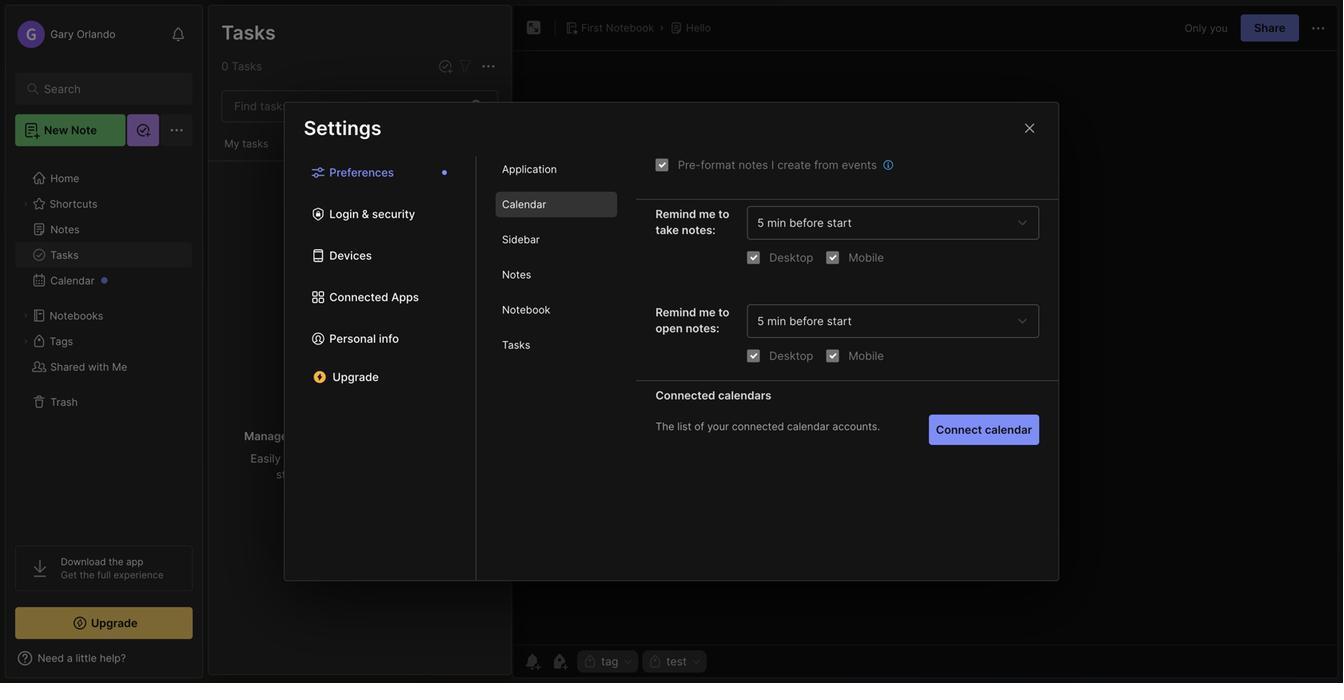 Task type: describe. For each thing, give the bounding box(es) containing it.
trash link
[[15, 389, 192, 415]]

is
[[248, 128, 256, 141]]

personal
[[329, 332, 376, 346]]

notebook tab
[[496, 297, 617, 323]]

connected calendars
[[656, 389, 771, 403]]

security
[[372, 207, 415, 221]]

the
[[656, 421, 674, 433]]

note
[[71, 124, 97, 137]]

only
[[1185, 22, 1207, 34]]

nov for nov 28, 2023
[[225, 152, 243, 163]]

2
[[221, 59, 227, 72]]

mobile for remind me to take notes:
[[849, 251, 884, 265]]

connected
[[732, 421, 784, 433]]

upgrade for upgrade popup button in the main element
[[91, 617, 138, 630]]

1 vertical spatial the
[[80, 570, 95, 581]]

easily sort by due date, note, or assigned status using this view and more
[[250, 452, 469, 482]]

sidebar
[[502, 234, 540, 246]]

preferences
[[329, 166, 394, 179]]

nov 28, 2023
[[225, 152, 286, 163]]

due
[[324, 452, 344, 466]]

notes: for take
[[682, 223, 716, 237]]

28,
[[245, 152, 260, 163]]

application
[[502, 163, 557, 176]]

trash
[[50, 396, 78, 408]]

accounts.
[[832, 421, 880, 433]]

connected apps
[[329, 291, 419, 304]]

with
[[88, 361, 109, 373]]

list
[[677, 421, 692, 433]]

notes inside tab
[[502, 269, 531, 281]]

apps
[[391, 291, 419, 304]]

Pre-format notes I create from events checkbox
[[656, 159, 668, 171]]

mobile for remind me to open notes:
[[849, 349, 884, 363]]

one
[[423, 430, 443, 443]]

the list of your connected calendar accounts.
[[656, 421, 880, 433]]

notebook inside tab
[[502, 304, 550, 316]]

Remind me to take notes: text field
[[757, 216, 1011, 230]]

in
[[410, 430, 420, 443]]

1 vertical spatial hello
[[225, 112, 250, 124]]

tags button
[[15, 329, 192, 354]]

notebooks
[[50, 310, 103, 322]]

1 vertical spatial tasks
[[363, 430, 393, 443]]

upgrade for upgrade popup button within the "tab list"
[[333, 371, 379, 384]]

devices
[[329, 249, 372, 263]]

main element
[[0, 0, 208, 684]]

calendars
[[718, 389, 771, 403]]

remind for take
[[656, 207, 696, 221]]

Remind me to open notes: text field
[[757, 315, 1011, 328]]

expand notebooks image
[[21, 311, 30, 321]]

of
[[694, 421, 704, 433]]

shared
[[50, 361, 85, 373]]

notes: for open
[[686, 322, 720, 335]]

notes tab
[[496, 262, 617, 288]]

login
[[329, 207, 359, 221]]

easily
[[250, 452, 281, 466]]

place
[[446, 430, 475, 443]]

assigned
[[422, 452, 469, 466]]

nov 21, 2023
[[225, 252, 284, 263]]

pre-
[[678, 158, 701, 172]]

create
[[778, 158, 811, 172]]

notebook inside button
[[606, 22, 654, 34]]

manage
[[244, 430, 288, 443]]

add tag image
[[550, 652, 569, 672]]

or
[[408, 452, 418, 466]]

my tasks button
[[209, 129, 284, 161]]

my
[[224, 138, 239, 150]]

share button
[[1241, 14, 1299, 42]]

a
[[259, 128, 265, 141]]

tasks inside tasks tab
[[502, 339, 530, 352]]

0 vertical spatial and
[[290, 430, 311, 443]]

events
[[842, 158, 877, 172]]

notebooks link
[[15, 303, 192, 329]]

hello inside button
[[686, 22, 711, 34]]

download the app get the full experience
[[61, 556, 164, 581]]

all
[[395, 430, 408, 443]]

first notebook button
[[562, 17, 657, 39]]

by
[[308, 452, 321, 466]]

tasks button
[[15, 242, 192, 268]]

Remind me to open notes: field
[[747, 305, 1039, 338]]

0
[[221, 60, 228, 73]]

settings
[[304, 116, 381, 140]]

i
[[771, 158, 774, 172]]

this is a test
[[225, 128, 287, 141]]

sidebar tab
[[496, 227, 617, 253]]

hello button
[[667, 17, 714, 39]]

this
[[225, 128, 245, 141]]

shortcuts button
[[15, 191, 192, 217]]

none search field inside the main element
[[44, 79, 171, 98]]

and inside easily sort by due date, note, or assigned status using this view and more
[[394, 468, 413, 482]]

take
[[656, 223, 679, 237]]

tasks inside button
[[242, 138, 269, 150]]

organize
[[314, 430, 360, 443]]

status
[[276, 468, 309, 482]]

first
[[581, 22, 603, 34]]

shared with me
[[50, 361, 127, 373]]

view
[[366, 468, 390, 482]]

tags
[[50, 335, 73, 348]]

pre-format notes i create from events
[[678, 158, 877, 172]]

me for remind me to open notes:
[[699, 306, 716, 319]]

login & security
[[329, 207, 415, 221]]

from
[[814, 158, 839, 172]]

application tab
[[496, 157, 617, 182]]

tag button
[[577, 651, 638, 673]]

upgrade button inside "tab list"
[[304, 365, 457, 390]]

me for remind me to take notes:
[[699, 207, 716, 221]]

&
[[362, 207, 369, 221]]

test button
[[642, 651, 707, 673]]

tag
[[601, 655, 618, 669]]

tab list for desktop checkbox
[[477, 157, 636, 581]]

notes inside the main element
[[50, 223, 80, 236]]

tasks up 2 notes
[[221, 21, 276, 44]]

expand tags image
[[21, 337, 30, 346]]

my tasks
[[224, 138, 269, 150]]

only you
[[1185, 22, 1228, 34]]

notes link
[[15, 217, 192, 242]]

mobile checkbox for remind me to take notes:
[[826, 251, 839, 264]]



Task type: vqa. For each thing, say whether or not it's contained in the screenshot.
'View options' field
no



Task type: locate. For each thing, give the bounding box(es) containing it.
2023 right 28,
[[262, 152, 286, 163]]

me
[[112, 361, 127, 373]]

notes up 2 notes
[[221, 20, 276, 44]]

0 vertical spatial 2023
[[262, 152, 286, 163]]

calendar tab
[[496, 192, 617, 217]]

calendar
[[787, 421, 830, 433], [985, 423, 1032, 437]]

0 vertical spatial tasks
[[242, 138, 269, 150]]

1 horizontal spatial test
[[666, 655, 687, 669]]

1 horizontal spatial calendar
[[985, 423, 1032, 437]]

upgrade inside the main element
[[91, 617, 138, 630]]

new note
[[44, 124, 97, 137]]

remind inside remind me to open notes:
[[656, 306, 696, 319]]

notes right 0
[[231, 59, 260, 72]]

upgrade down full
[[91, 617, 138, 630]]

close image
[[1020, 119, 1039, 138]]

notes: inside remind me to take notes:
[[682, 223, 716, 237]]

desktop for remind me to take notes:
[[769, 251, 813, 265]]

home link
[[15, 166, 193, 191]]

using
[[312, 468, 340, 482]]

0 vertical spatial notebook
[[606, 22, 654, 34]]

notes:
[[682, 223, 716, 237], [686, 322, 720, 335]]

connected
[[329, 291, 388, 304], [656, 389, 715, 403]]

1 horizontal spatial upgrade
[[333, 371, 379, 384]]

tasks inside "tasks" button
[[50, 249, 79, 261]]

desktop right desktop option
[[769, 349, 813, 363]]

remind for open
[[656, 306, 696, 319]]

2023 for nov 28, 2023
[[262, 152, 286, 163]]

upgrade button down full
[[15, 608, 193, 640]]

1 vertical spatial notes:
[[686, 322, 720, 335]]

test inside 'button'
[[666, 655, 687, 669]]

mobile down remind me to open notes: "text box"
[[849, 349, 884, 363]]

and down or
[[394, 468, 413, 482]]

desktop
[[769, 251, 813, 265], [769, 349, 813, 363]]

download
[[61, 556, 106, 568]]

2 nov from the top
[[225, 252, 243, 263]]

1 nov from the top
[[225, 152, 243, 163]]

notes left i
[[739, 158, 768, 172]]

me
[[699, 207, 716, 221], [699, 306, 716, 319]]

1 vertical spatial desktop
[[769, 349, 813, 363]]

0 vertical spatial notes
[[221, 20, 276, 44]]

calendar inside connect calendar button
[[985, 423, 1032, 437]]

remind me to take notes:
[[656, 207, 730, 237]]

tab list containing application
[[477, 157, 636, 581]]

notes down sidebar at top
[[502, 269, 531, 281]]

1 horizontal spatial notes
[[739, 158, 768, 172]]

0 horizontal spatial notes
[[50, 223, 80, 236]]

0 vertical spatial notes
[[231, 59, 260, 72]]

1 vertical spatial mobile checkbox
[[826, 350, 839, 363]]

mobile checkbox down the remind me to take notes: text field
[[826, 251, 839, 264]]

tasks
[[242, 138, 269, 150], [363, 430, 393, 443]]

connect calendar
[[936, 423, 1032, 437]]

1 horizontal spatial notes
[[221, 20, 276, 44]]

2 tab list from the left
[[477, 157, 636, 581]]

0 vertical spatial upgrade
[[333, 371, 379, 384]]

Note Editor text field
[[513, 50, 1338, 645]]

tasks down the notebook tab
[[502, 339, 530, 352]]

21,
[[245, 252, 258, 263]]

your
[[707, 421, 729, 433]]

mobile checkbox for remind me to open notes:
[[826, 350, 839, 363]]

tooltip
[[400, 19, 577, 50]]

nov
[[225, 152, 243, 163], [225, 252, 243, 263]]

notes: right take
[[682, 223, 716, 237]]

0 horizontal spatial hello
[[225, 112, 250, 124]]

tasks tab
[[496, 333, 617, 358]]

me inside remind me to open notes:
[[699, 306, 716, 319]]

2023 for nov 21, 2023
[[261, 252, 284, 263]]

0 vertical spatial remind
[[656, 207, 696, 221]]

1 vertical spatial connected
[[656, 389, 715, 403]]

shortcuts
[[50, 198, 97, 210]]

1 horizontal spatial calendar
[[502, 198, 546, 211]]

tab list containing preferences
[[285, 157, 477, 581]]

notes: inside remind me to open notes:
[[686, 322, 720, 335]]

0 vertical spatial connected
[[329, 291, 388, 304]]

1 vertical spatial remind
[[656, 306, 696, 319]]

upgrade
[[333, 371, 379, 384], [91, 617, 138, 630]]

1 vertical spatial notes
[[50, 223, 80, 236]]

mobile
[[849, 251, 884, 265], [849, 349, 884, 363]]

1 vertical spatial test
[[666, 655, 687, 669]]

open
[[656, 322, 683, 335]]

app
[[126, 556, 143, 568]]

row group containing manage and organize tasks all in one place
[[209, 162, 511, 495]]

1 vertical spatial calendar
[[50, 274, 95, 287]]

to inside remind me to open notes:
[[719, 306, 730, 319]]

2 vertical spatial notes
[[502, 269, 531, 281]]

1 horizontal spatial upgrade button
[[304, 365, 457, 390]]

manage and organize tasks all in one place
[[244, 430, 475, 443]]

2 mobile from the top
[[849, 349, 884, 363]]

desktop right desktop checkbox
[[769, 251, 813, 265]]

notes
[[231, 59, 260, 72], [739, 158, 768, 172]]

calendar right connect
[[985, 423, 1032, 437]]

2023 right 21,
[[261, 252, 284, 263]]

1 vertical spatial 2023
[[261, 252, 284, 263]]

remind up open in the top of the page
[[656, 306, 696, 319]]

0 vertical spatial desktop
[[769, 251, 813, 265]]

1 to from the top
[[719, 207, 730, 221]]

nov down my
[[225, 152, 243, 163]]

calendar inside 'tab'
[[502, 198, 546, 211]]

tab list
[[285, 157, 477, 581], [477, 157, 636, 581]]

0 vertical spatial upgrade button
[[304, 365, 457, 390]]

1 desktop from the top
[[769, 251, 813, 265]]

connected up personal info
[[329, 291, 388, 304]]

1 vertical spatial me
[[699, 306, 716, 319]]

connect
[[936, 423, 982, 437]]

test right tag
[[666, 655, 687, 669]]

0 vertical spatial notes:
[[682, 223, 716, 237]]

and up sort
[[290, 430, 311, 443]]

0 vertical spatial mobile
[[849, 251, 884, 265]]

remind up take
[[656, 207, 696, 221]]

0 vertical spatial to
[[719, 207, 730, 221]]

Desktop checkbox
[[747, 251, 760, 264]]

0 horizontal spatial calendar
[[50, 274, 95, 287]]

0 horizontal spatial tasks
[[242, 138, 269, 150]]

1 vertical spatial mobile
[[849, 349, 884, 363]]

Remind me to take notes: field
[[747, 206, 1039, 240]]

this
[[343, 468, 363, 482]]

notebook right first
[[606, 22, 654, 34]]

tree inside the main element
[[6, 156, 202, 532]]

nov for nov 21, 2023
[[225, 252, 243, 263]]

0 vertical spatial calendar
[[502, 198, 546, 211]]

1 vertical spatial upgrade button
[[15, 608, 193, 640]]

to for remind me to take notes:
[[719, 207, 730, 221]]

2 remind from the top
[[656, 306, 696, 319]]

1 vertical spatial notebook
[[502, 304, 550, 316]]

0 horizontal spatial notebook
[[502, 304, 550, 316]]

0 horizontal spatial the
[[80, 570, 95, 581]]

tasks
[[221, 21, 276, 44], [232, 60, 262, 73], [50, 249, 79, 261], [502, 339, 530, 352]]

0 horizontal spatial connected
[[329, 291, 388, 304]]

0 horizontal spatial notes
[[231, 59, 260, 72]]

test
[[268, 128, 287, 141], [666, 655, 687, 669]]

0 horizontal spatial calendar
[[787, 421, 830, 433]]

Mobile checkbox
[[826, 251, 839, 264], [826, 350, 839, 363]]

0 vertical spatial nov
[[225, 152, 243, 163]]

0 vertical spatial the
[[109, 556, 124, 568]]

2023
[[262, 152, 286, 163], [261, 252, 284, 263]]

upgrade inside "tab list"
[[333, 371, 379, 384]]

tasks down notes link
[[50, 249, 79, 261]]

1 vertical spatial and
[[394, 468, 413, 482]]

calendar for "tab list" containing application
[[502, 198, 546, 211]]

to
[[719, 207, 730, 221], [719, 306, 730, 319]]

0 horizontal spatial and
[[290, 430, 311, 443]]

calendar left accounts.
[[787, 421, 830, 433]]

2 notes
[[221, 59, 260, 72]]

1 horizontal spatial tasks
[[363, 430, 393, 443]]

add a reminder image
[[523, 652, 542, 672]]

to for remind me to open notes:
[[719, 306, 730, 319]]

1 vertical spatial to
[[719, 306, 730, 319]]

info
[[379, 332, 399, 346]]

Search text field
[[44, 82, 171, 97]]

Find tasks… text field
[[225, 93, 461, 120]]

1 horizontal spatial and
[[394, 468, 413, 482]]

the
[[109, 556, 124, 568], [80, 570, 95, 581]]

me inside remind me to take notes:
[[699, 207, 716, 221]]

2 me from the top
[[699, 306, 716, 319]]

2 horizontal spatial notes
[[502, 269, 531, 281]]

1 vertical spatial nov
[[225, 252, 243, 263]]

remind
[[656, 207, 696, 221], [656, 306, 696, 319]]

calendar
[[502, 198, 546, 211], [50, 274, 95, 287]]

notes down shortcuts
[[50, 223, 80, 236]]

shared with me link
[[15, 354, 192, 380]]

calendar inside button
[[50, 274, 95, 287]]

home
[[50, 172, 79, 184]]

row group
[[209, 162, 511, 495]]

1 vertical spatial notes
[[739, 158, 768, 172]]

you
[[1210, 22, 1228, 34]]

remind me to open notes:
[[656, 306, 730, 335]]

connected for connected calendars
[[656, 389, 715, 403]]

mobile checkbox down remind me to open notes: "text box"
[[826, 350, 839, 363]]

0 horizontal spatial upgrade
[[91, 617, 138, 630]]

upgrade button
[[304, 365, 457, 390], [15, 608, 193, 640]]

1 mobile from the top
[[849, 251, 884, 265]]

1 vertical spatial upgrade
[[91, 617, 138, 630]]

tasks right 0
[[232, 60, 262, 73]]

0 horizontal spatial test
[[268, 128, 287, 141]]

1 horizontal spatial notebook
[[606, 22, 654, 34]]

hello
[[686, 22, 711, 34], [225, 112, 250, 124]]

upgrade down personal
[[333, 371, 379, 384]]

the down download
[[80, 570, 95, 581]]

calendar for calendar button
[[50, 274, 95, 287]]

share
[[1254, 21, 1286, 35]]

0 tasks
[[221, 60, 262, 73]]

desktop for remind me to open notes:
[[769, 349, 813, 363]]

test right a
[[268, 128, 287, 141]]

1 me from the top
[[699, 207, 716, 221]]

2 desktop from the top
[[769, 349, 813, 363]]

experience
[[114, 570, 164, 581]]

2 mobile checkbox from the top
[[826, 350, 839, 363]]

notebook
[[606, 22, 654, 34], [502, 304, 550, 316]]

date,
[[348, 452, 374, 466]]

mobile down the remind me to take notes: text field
[[849, 251, 884, 265]]

new
[[44, 124, 68, 137]]

the up full
[[109, 556, 124, 568]]

upgrade button down info
[[304, 365, 457, 390]]

1 mobile checkbox from the top
[[826, 251, 839, 264]]

tree containing home
[[6, 156, 202, 532]]

tree
[[6, 156, 202, 532]]

sort
[[284, 452, 305, 466]]

calendar button
[[15, 268, 192, 293]]

personal info
[[329, 332, 399, 346]]

1 remind from the top
[[656, 207, 696, 221]]

0 vertical spatial me
[[699, 207, 716, 221]]

upgrade button inside the main element
[[15, 608, 193, 640]]

0 horizontal spatial upgrade button
[[15, 608, 193, 640]]

calendar up 'notebooks'
[[50, 274, 95, 287]]

1 tab list from the left
[[285, 157, 477, 581]]

nov left 21,
[[225, 252, 243, 263]]

1 horizontal spatial hello
[[686, 22, 711, 34]]

None search field
[[44, 79, 171, 98]]

connected up list
[[656, 389, 715, 403]]

2 to from the top
[[719, 306, 730, 319]]

connect calendar button
[[929, 415, 1039, 445]]

more
[[417, 468, 443, 482]]

and
[[290, 430, 311, 443], [394, 468, 413, 482]]

1 horizontal spatial connected
[[656, 389, 715, 403]]

0 vertical spatial mobile checkbox
[[826, 251, 839, 264]]

notebook up tasks tab
[[502, 304, 550, 316]]

to inside remind me to take notes:
[[719, 207, 730, 221]]

0 vertical spatial test
[[268, 128, 287, 141]]

calendar up sidebar at top
[[502, 198, 546, 211]]

remind inside remind me to take notes:
[[656, 207, 696, 221]]

connected for connected apps
[[329, 291, 388, 304]]

tab list for remind me to take notes: field
[[285, 157, 477, 581]]

expand note image
[[524, 18, 544, 38]]

1 horizontal spatial the
[[109, 556, 124, 568]]

new task image
[[437, 58, 453, 74]]

Desktop checkbox
[[747, 350, 760, 363]]

untitled
[[225, 230, 264, 243]]

format
[[701, 158, 736, 172]]

notes: right open in the top of the page
[[686, 322, 720, 335]]

note,
[[378, 452, 404, 466]]

note window element
[[512, 5, 1338, 679]]

0 vertical spatial hello
[[686, 22, 711, 34]]



